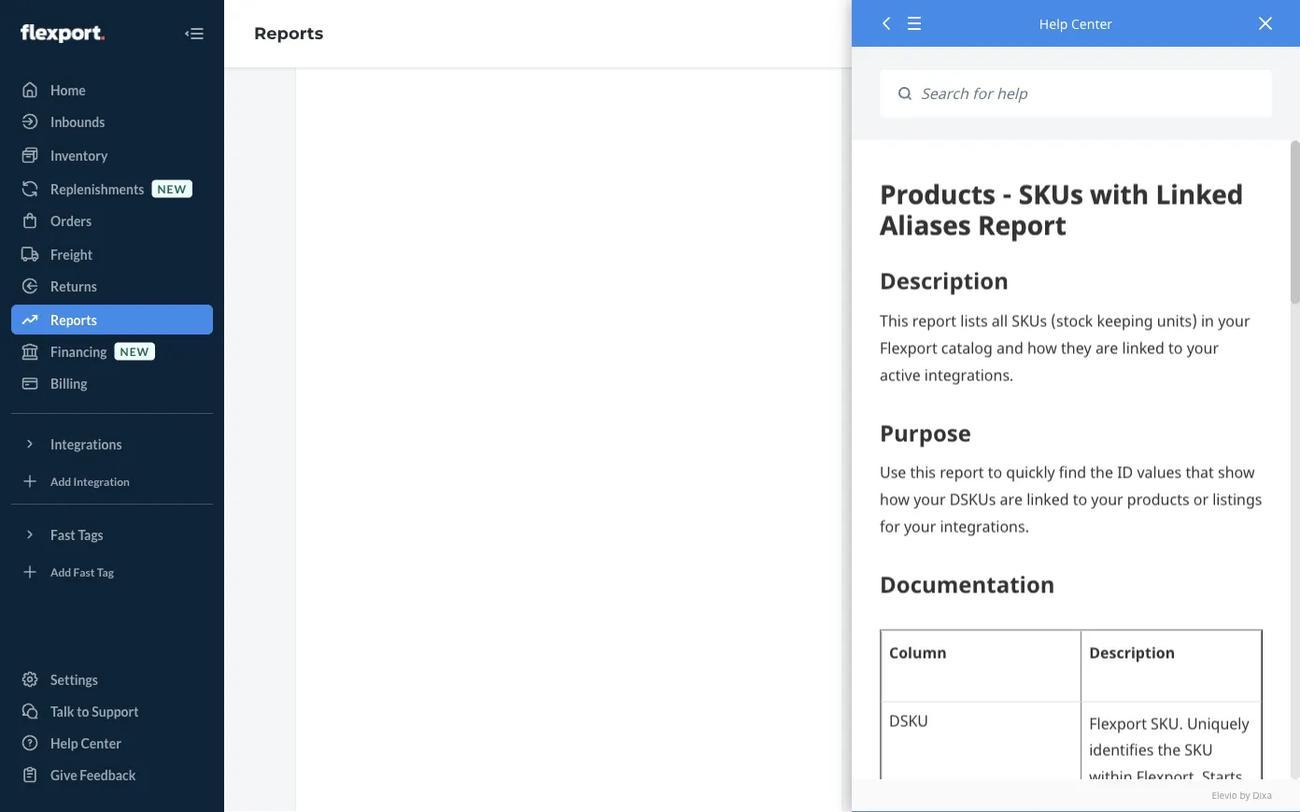 Task type: vqa. For each thing, say whether or not it's contained in the screenshot.
fast
yes



Task type: locate. For each thing, give the bounding box(es) containing it.
items
[[1014, 712, 1047, 728]]

1 vertical spatial center
[[81, 735, 121, 751]]

products inside button
[[899, 501, 950, 517]]

by
[[1049, 712, 1063, 728], [1241, 789, 1251, 802]]

tag
[[97, 565, 114, 578]]

0 vertical spatial all
[[949, 375, 965, 391]]

- for returns - all return items by skus
[[947, 712, 951, 728]]

storage up 'return'
[[948, 670, 992, 686]]

1 vertical spatial fefo
[[1058, 230, 1091, 246]]

skus right for
[[1061, 459, 1092, 475]]

- left available
[[953, 586, 957, 601]]

1 vertical spatial storage
[[1056, 333, 1100, 349]]

storage inside inventory details - reserve storage button
[[1056, 333, 1100, 349]]

1 vertical spatial new
[[120, 344, 150, 358]]

inventory for inventory - lot tracking and fefo (single product)
[[899, 230, 954, 246]]

tracking for (all
[[985, 188, 1032, 204]]

products up reserve storage - orders & transfers
[[899, 628, 950, 643]]

0 vertical spatial reserve
[[1007, 333, 1054, 349]]

storage inside reserve storage - orders & transfers button
[[948, 670, 992, 686]]

help up give
[[50, 735, 78, 751]]

- up inventory - units in long term storage
[[957, 230, 961, 246]]

inventory left levels
[[899, 146, 954, 162]]

fefo left (all
[[1058, 188, 1091, 204]]

add
[[50, 474, 71, 488], [50, 565, 71, 578]]

freight link
[[11, 239, 213, 269]]

help center up 'inbounds - packages' button
[[1040, 14, 1113, 32]]

with for no
[[1049, 586, 1077, 601]]

new for replenishments
[[157, 182, 187, 195]]

with left no
[[1049, 586, 1077, 601]]

returns inside button
[[899, 712, 944, 728]]

inventory down the product)
[[899, 291, 954, 307]]

1 vertical spatial tracking
[[985, 230, 1032, 246]]

lot inside inventory - lot tracking and fefo (all products) button
[[964, 188, 983, 204]]

products - skus with linked aliases
[[899, 628, 1106, 643]]

fast inside dropdown button
[[50, 527, 75, 543]]

orders - shipments
[[899, 417, 1009, 433]]

0 vertical spatial returns
[[50, 278, 97, 294]]

- left 'return'
[[947, 712, 951, 728]]

2 and from the top
[[1035, 230, 1056, 246]]

inventory - levels today
[[899, 146, 1036, 162]]

- down fulfillment
[[953, 501, 957, 517]]

levels
[[964, 146, 1000, 162]]

inventory up the product)
[[899, 230, 954, 246]]

1 horizontal spatial help center
[[1040, 14, 1113, 32]]

- up orders - shipments
[[942, 375, 946, 391]]

help center down to
[[50, 735, 121, 751]]

1 vertical spatial help center
[[50, 735, 121, 751]]

0 horizontal spatial new
[[120, 344, 150, 358]]

2 vertical spatial storage
[[948, 670, 992, 686]]

1 horizontal spatial reports
[[254, 23, 324, 44]]

0 horizontal spatial help
[[50, 735, 78, 751]]

and
[[1035, 188, 1056, 204], [1035, 230, 1056, 246]]

all up orders - shipments
[[949, 375, 965, 391]]

aliases right the "linked"
[[1065, 628, 1106, 643]]

skus
[[1061, 459, 1092, 475], [978, 501, 1009, 517], [1015, 586, 1046, 601], [960, 628, 991, 643], [1065, 712, 1097, 728]]

storage right term
[[1072, 291, 1117, 307]]

integrations button
[[11, 429, 213, 459]]

1 fefo from the top
[[1058, 188, 1091, 204]]

reports
[[254, 23, 324, 44], [50, 312, 97, 328]]

by right items on the bottom of page
[[1049, 712, 1063, 728]]

reserve up the returns - all return items by skus
[[899, 670, 945, 686]]

0 vertical spatial fefo
[[1058, 188, 1091, 204]]

1 vertical spatial reports
[[50, 312, 97, 328]]

skus down pricing - fulfillment fees for skus
[[978, 501, 1009, 517]]

all inside button
[[960, 501, 976, 517]]

- right pricing
[[941, 459, 946, 475]]

new
[[157, 182, 187, 195], [120, 344, 150, 358]]

- for orders - shipments
[[942, 417, 946, 433]]

- up reserve storage - orders & transfers
[[953, 628, 957, 643]]

add integration
[[50, 474, 130, 488]]

1 vertical spatial add
[[50, 565, 71, 578]]

term
[[1041, 291, 1070, 307]]

inbounds down home
[[50, 114, 105, 129]]

- inside inventory - lot tracking and fefo (single product)
[[957, 230, 961, 246]]

settings link
[[11, 665, 213, 694]]

inbounds
[[899, 62, 952, 78], [899, 104, 952, 120], [50, 114, 105, 129]]

orders up orders - shipments
[[899, 375, 939, 391]]

pricing - fulfillment fees for skus
[[899, 459, 1092, 475]]

help
[[1040, 14, 1069, 32], [50, 735, 78, 751]]

0 vertical spatial reports
[[254, 23, 324, 44]]

fast left tags
[[50, 527, 75, 543]]

inventory inside button
[[899, 333, 954, 349]]

0 vertical spatial help
[[1040, 14, 1069, 32]]

1 vertical spatial and
[[1035, 230, 1056, 246]]

reserve
[[1007, 333, 1054, 349], [899, 670, 945, 686]]

0 horizontal spatial reserve
[[899, 670, 945, 686]]

and down inventory - lot tracking and fefo (all products) button
[[1035, 230, 1056, 246]]

help center
[[1040, 14, 1113, 32], [50, 735, 121, 751]]

products - available skus with no aliases button
[[895, 573, 1199, 615]]

0 vertical spatial and
[[1035, 188, 1056, 204]]

- right details
[[1000, 333, 1005, 349]]

reserve inside button
[[899, 670, 945, 686]]

and down inventory - levels today button
[[1035, 188, 1056, 204]]

all
[[949, 375, 965, 391], [960, 501, 976, 517], [954, 712, 969, 728]]

with left the "linked"
[[994, 628, 1022, 643]]

1 products from the top
[[899, 501, 950, 517]]

2 lot from the top
[[964, 230, 983, 246]]

0 vertical spatial by
[[1049, 712, 1063, 728]]

fast left tag
[[73, 565, 95, 578]]

with inside button
[[1012, 501, 1040, 517]]

center up 'inbounds - packages' button
[[1072, 14, 1113, 32]]

0 horizontal spatial returns
[[50, 278, 97, 294]]

1 vertical spatial help
[[50, 735, 78, 751]]

- left shipments
[[942, 417, 946, 433]]

all down fulfillment
[[960, 501, 976, 517]]

all for skus
[[960, 501, 976, 517]]

freight
[[50, 246, 93, 262]]

1 vertical spatial all
[[960, 501, 976, 517]]

orders up shipments
[[967, 375, 1008, 391]]

1 horizontal spatial center
[[1072, 14, 1113, 32]]

inbounds inside 'inbounds - packages' button
[[899, 62, 952, 78]]

0 vertical spatial tracking
[[985, 188, 1032, 204]]

returns inside "link"
[[50, 278, 97, 294]]

flexport logo image
[[21, 24, 105, 43]]

0 vertical spatial with
[[1012, 501, 1040, 517]]

returns down the freight
[[50, 278, 97, 294]]

and inside inventory - lot tracking and fefo (single product)
[[1035, 230, 1056, 246]]

fefo for (all
[[1058, 188, 1091, 204]]

- for products - available skus with no aliases
[[953, 586, 957, 601]]

1 vertical spatial products
[[899, 586, 950, 601]]

1 vertical spatial by
[[1241, 789, 1251, 802]]

fast tags
[[50, 527, 104, 543]]

1 and from the top
[[1035, 188, 1056, 204]]

2 products from the top
[[899, 586, 950, 601]]

add fast tag link
[[11, 557, 213, 587]]

tracking
[[985, 188, 1032, 204], [985, 230, 1032, 246]]

reserve down long
[[1007, 333, 1054, 349]]

orders
[[50, 213, 92, 229], [899, 375, 939, 391], [967, 375, 1008, 391], [899, 417, 939, 433], [1001, 670, 1042, 686]]

by left 'dixa'
[[1241, 789, 1251, 802]]

1 horizontal spatial returns
[[899, 712, 944, 728]]

alias
[[1043, 501, 1071, 517]]

aliases right no
[[1100, 586, 1140, 601]]

tracking inside inventory - lot tracking and fefo (all products) button
[[985, 188, 1032, 204]]

storage
[[1072, 291, 1117, 307], [1056, 333, 1100, 349], [948, 670, 992, 686]]

- down inventory - levels today
[[957, 188, 961, 204]]

0 horizontal spatial help center
[[50, 735, 121, 751]]

inbounds left packages
[[899, 62, 952, 78]]

talk to support
[[50, 703, 139, 719]]

add down the fast tags
[[50, 565, 71, 578]]

lot up units
[[964, 230, 983, 246]]

returns left 'return'
[[899, 712, 944, 728]]

products left available
[[899, 586, 950, 601]]

- for products - skus with linked aliases
[[953, 628, 957, 643]]

0 horizontal spatial by
[[1049, 712, 1063, 728]]

all for orders
[[949, 375, 965, 391]]

0 vertical spatial reports link
[[254, 23, 324, 44]]

give feedback button
[[11, 760, 213, 790]]

billing link
[[11, 368, 213, 398]]

orders up pricing
[[899, 417, 939, 433]]

fefo for (single
[[1058, 230, 1091, 246]]

1 lot from the top
[[964, 188, 983, 204]]

1 tracking from the top
[[985, 188, 1032, 204]]

new up orders link
[[157, 182, 187, 195]]

orders up the freight
[[50, 213, 92, 229]]

lot
[[964, 188, 983, 204], [964, 230, 983, 246]]

fefo inside inventory - lot tracking and fefo (single product)
[[1058, 230, 1091, 246]]

inventory inside inventory - lot tracking and fefo (single product)
[[899, 230, 954, 246]]

- inside button
[[953, 501, 957, 517]]

2 add from the top
[[50, 565, 71, 578]]

1 vertical spatial lot
[[964, 230, 983, 246]]

tracking down today
[[985, 188, 1032, 204]]

products
[[899, 501, 950, 517], [899, 586, 950, 601], [899, 628, 950, 643]]

1 horizontal spatial new
[[157, 182, 187, 195]]

- up the returns - all return items by skus
[[994, 670, 999, 686]]

reserve storage - orders & transfers button
[[895, 657, 1199, 699]]

1 vertical spatial with
[[1049, 586, 1077, 601]]

inventory for inventory - units in long term storage
[[899, 291, 954, 307]]

with left the alias
[[1012, 501, 1040, 517]]

and for (single
[[1035, 230, 1056, 246]]

new for financing
[[120, 344, 150, 358]]

returns link
[[11, 271, 213, 301]]

1 horizontal spatial by
[[1241, 789, 1251, 802]]

inventory for inventory - lot tracking and fefo (all products)
[[899, 188, 954, 204]]

all left 'return'
[[954, 712, 969, 728]]

replenishments
[[50, 181, 144, 197]]

1 vertical spatial reserve
[[899, 670, 945, 686]]

2 fefo from the top
[[1058, 230, 1091, 246]]

fefo left (single
[[1058, 230, 1091, 246]]

inventory down inventory - levels today
[[899, 188, 954, 204]]

add left integration at the left of the page
[[50, 474, 71, 488]]

tags
[[78, 527, 104, 543]]

center down talk to support
[[81, 735, 121, 751]]

0 vertical spatial storage
[[1072, 291, 1117, 307]]

- left packages
[[954, 62, 959, 78]]

0 horizontal spatial reports link
[[11, 305, 213, 335]]

returns
[[50, 278, 97, 294], [899, 712, 944, 728]]

0 vertical spatial products
[[899, 501, 950, 517]]

0 vertical spatial new
[[157, 182, 187, 195]]

tracking inside inventory - lot tracking and fefo (single product)
[[985, 230, 1032, 246]]

lot inside inventory - lot tracking and fefo (single product)
[[964, 230, 983, 246]]

1 horizontal spatial reserve
[[1007, 333, 1054, 349]]

fast
[[50, 527, 75, 543], [73, 565, 95, 578]]

inbounds down inbounds - packages at top right
[[899, 104, 952, 120]]

0 horizontal spatial reports
[[50, 312, 97, 328]]

storage down term
[[1056, 333, 1100, 349]]

- left levels
[[957, 146, 961, 162]]

inventory up orders - all orders
[[899, 333, 954, 349]]

2 vertical spatial products
[[899, 628, 950, 643]]

lot for inventory - lot tracking and fefo (single product)
[[964, 230, 983, 246]]

aliases
[[1100, 586, 1140, 601], [1065, 628, 1106, 643]]

0 vertical spatial fast
[[50, 527, 75, 543]]

1 add from the top
[[50, 474, 71, 488]]

- for inventory - levels today
[[957, 146, 961, 162]]

inventory up replenishments
[[50, 147, 108, 163]]

- for inventory - lot tracking and fefo (all products)
[[957, 188, 961, 204]]

fast tags button
[[11, 520, 213, 550]]

linked
[[1025, 628, 1063, 643]]

3 products from the top
[[899, 628, 950, 643]]

products down pricing
[[899, 501, 950, 517]]

inbounds for inbounds - shipping plan reconciliation
[[899, 104, 952, 120]]

home link
[[11, 75, 213, 105]]

0 vertical spatial lot
[[964, 188, 983, 204]]

2 vertical spatial all
[[954, 712, 969, 728]]

new up 'billing' link
[[120, 344, 150, 358]]

inventory
[[899, 146, 954, 162], [50, 147, 108, 163], [899, 188, 954, 204], [899, 230, 954, 246], [899, 291, 954, 307], [899, 333, 954, 349]]

tracking down inventory - lot tracking and fefo (all products)
[[985, 230, 1032, 246]]

skus down transfers
[[1065, 712, 1097, 728]]

dixa
[[1254, 789, 1273, 802]]

inbounds - shipping plan reconciliation button
[[895, 92, 1199, 134]]

add for add fast tag
[[50, 565, 71, 578]]

1 horizontal spatial help
[[1040, 14, 1069, 32]]

0 vertical spatial add
[[50, 474, 71, 488]]

lot down inventory - levels today
[[964, 188, 983, 204]]

1 vertical spatial returns
[[899, 712, 944, 728]]

inbounds inside inbounds link
[[50, 114, 105, 129]]

lot for inventory - lot tracking and fefo (all products)
[[964, 188, 983, 204]]

available
[[960, 586, 1012, 601]]

1 horizontal spatial reports link
[[254, 23, 324, 44]]

help up 'inbounds - packages' button
[[1040, 14, 1069, 32]]

center
[[1072, 14, 1113, 32], [81, 735, 121, 751]]

fees
[[1012, 459, 1039, 475]]

- left "shipping"
[[954, 104, 959, 120]]

fulfillment
[[948, 459, 1010, 475]]

inbounds inside inbounds - shipping plan reconciliation button
[[899, 104, 952, 120]]

- left units
[[957, 291, 961, 307]]

0 vertical spatial help center
[[1040, 14, 1113, 32]]

2 tracking from the top
[[985, 230, 1032, 246]]



Task type: describe. For each thing, give the bounding box(es) containing it.
- for inbounds - shipping plan reconciliation
[[954, 104, 959, 120]]

add integration link
[[11, 466, 213, 496]]

units
[[964, 291, 995, 307]]

reconciliation
[[1041, 104, 1123, 120]]

product)
[[899, 249, 948, 265]]

integrations
[[50, 436, 122, 452]]

for
[[1041, 459, 1058, 475]]

and for (all
[[1035, 188, 1056, 204]]

inventory - lot tracking and fefo (all products) button
[[895, 176, 1199, 218]]

add for add integration
[[50, 474, 71, 488]]

products - skus with linked aliases button
[[895, 615, 1199, 657]]

0 horizontal spatial center
[[81, 735, 121, 751]]

inventory - units in long term storage button
[[895, 279, 1199, 321]]

give
[[50, 767, 77, 783]]

transfers
[[1056, 670, 1110, 686]]

details
[[957, 333, 998, 349]]

help center link
[[11, 728, 213, 758]]

products)
[[1113, 188, 1168, 204]]

inbounds - packages
[[899, 62, 1015, 78]]

counts
[[1073, 501, 1115, 517]]

reserve storage - orders & transfers
[[899, 670, 1110, 686]]

(all
[[1094, 188, 1111, 204]]

feedback
[[80, 767, 136, 783]]

no
[[1080, 586, 1097, 601]]

1 vertical spatial aliases
[[1065, 628, 1106, 643]]

products - all skus with alias counts
[[899, 501, 1115, 517]]

inventory - lot tracking and fefo (single product) button
[[895, 218, 1199, 279]]

talk
[[50, 703, 74, 719]]

inventory details - reserve storage
[[899, 333, 1100, 349]]

orders left &
[[1001, 670, 1042, 686]]

settings
[[50, 672, 98, 687]]

products - available skus with no aliases
[[899, 586, 1140, 601]]

orders - all orders
[[899, 375, 1008, 391]]

add fast tag
[[50, 565, 114, 578]]

returns for returns - all return items by skus
[[899, 712, 944, 728]]

inventory details - reserve storage button
[[895, 321, 1199, 363]]

inventory - lot tracking and fefo (single product)
[[899, 230, 1131, 265]]

storage inside inventory - units in long term storage button
[[1072, 291, 1117, 307]]

inbounds - shipping plan reconciliation
[[899, 104, 1123, 120]]

(single
[[1094, 230, 1131, 246]]

inventory - units in long term storage
[[899, 291, 1117, 307]]

- for inbounds - packages
[[954, 62, 959, 78]]

close navigation image
[[183, 22, 206, 45]]

inbounds link
[[11, 107, 213, 136]]

products for products - all skus with alias counts
[[899, 501, 950, 517]]

home
[[50, 82, 86, 98]]

give feedback
[[50, 767, 136, 783]]

inventory for inventory details - reserve storage
[[899, 333, 954, 349]]

pricing
[[899, 459, 939, 475]]

orders - all orders button
[[895, 363, 1199, 405]]

2 vertical spatial with
[[994, 628, 1022, 643]]

talk to support button
[[11, 696, 213, 726]]

returns - all return items by skus button
[[895, 699, 1199, 741]]

plan
[[1013, 104, 1039, 120]]

return
[[972, 712, 1012, 728]]

orders for orders
[[50, 213, 92, 229]]

elevio
[[1213, 789, 1238, 802]]

orders for orders - all orders
[[899, 375, 939, 391]]

inventory - lot tracking and fefo (all products)
[[899, 188, 1168, 204]]

today
[[1002, 146, 1036, 162]]

1 vertical spatial fast
[[73, 565, 95, 578]]

inventory link
[[11, 140, 213, 170]]

reserve inside button
[[1007, 333, 1054, 349]]

elevio by dixa link
[[880, 789, 1273, 803]]

inbounds - packages button
[[895, 50, 1199, 92]]

with for alias
[[1012, 501, 1040, 517]]

long
[[1010, 291, 1038, 307]]

- for pricing - fulfillment fees for skus
[[941, 459, 946, 475]]

by inside button
[[1049, 712, 1063, 728]]

packages
[[962, 62, 1015, 78]]

0 vertical spatial center
[[1072, 14, 1113, 32]]

shipping
[[962, 104, 1011, 120]]

to
[[77, 703, 89, 719]]

orders for orders - shipments
[[899, 417, 939, 433]]

in
[[997, 291, 1008, 307]]

- for products - all skus with alias counts
[[953, 501, 957, 517]]

products for products - skus with linked aliases
[[899, 628, 950, 643]]

returns for returns
[[50, 278, 97, 294]]

products for products - available skus with no aliases
[[899, 586, 950, 601]]

financing
[[50, 343, 107, 359]]

billing
[[50, 375, 87, 391]]

skus inside button
[[978, 501, 1009, 517]]

pricing - fulfillment fees for skus button
[[895, 447, 1199, 489]]

0 vertical spatial aliases
[[1100, 586, 1140, 601]]

orders link
[[11, 206, 213, 236]]

- for inventory - lot tracking and fefo (single product)
[[957, 230, 961, 246]]

&
[[1045, 670, 1054, 686]]

skus down available
[[960, 628, 991, 643]]

Search search field
[[912, 70, 1273, 117]]

inventory for inventory
[[50, 147, 108, 163]]

orders - shipments button
[[895, 405, 1199, 447]]

- for inventory - units in long term storage
[[957, 291, 961, 307]]

all for return
[[954, 712, 969, 728]]

shipments
[[949, 417, 1009, 433]]

support
[[92, 703, 139, 719]]

- for orders - all orders
[[942, 375, 946, 391]]

tracking for (single
[[985, 230, 1032, 246]]

- inside button
[[1000, 333, 1005, 349]]

inbounds for inbounds - packages
[[899, 62, 952, 78]]

1 vertical spatial reports link
[[11, 305, 213, 335]]

inventory - levels today button
[[895, 134, 1199, 176]]

skus up the "linked"
[[1015, 586, 1046, 601]]

inventory for inventory - levels today
[[899, 146, 954, 162]]

returns - all return items by skus
[[899, 712, 1097, 728]]

elevio by dixa
[[1213, 789, 1273, 802]]

products - all skus with alias counts button
[[895, 489, 1199, 531]]

integration
[[73, 474, 130, 488]]



